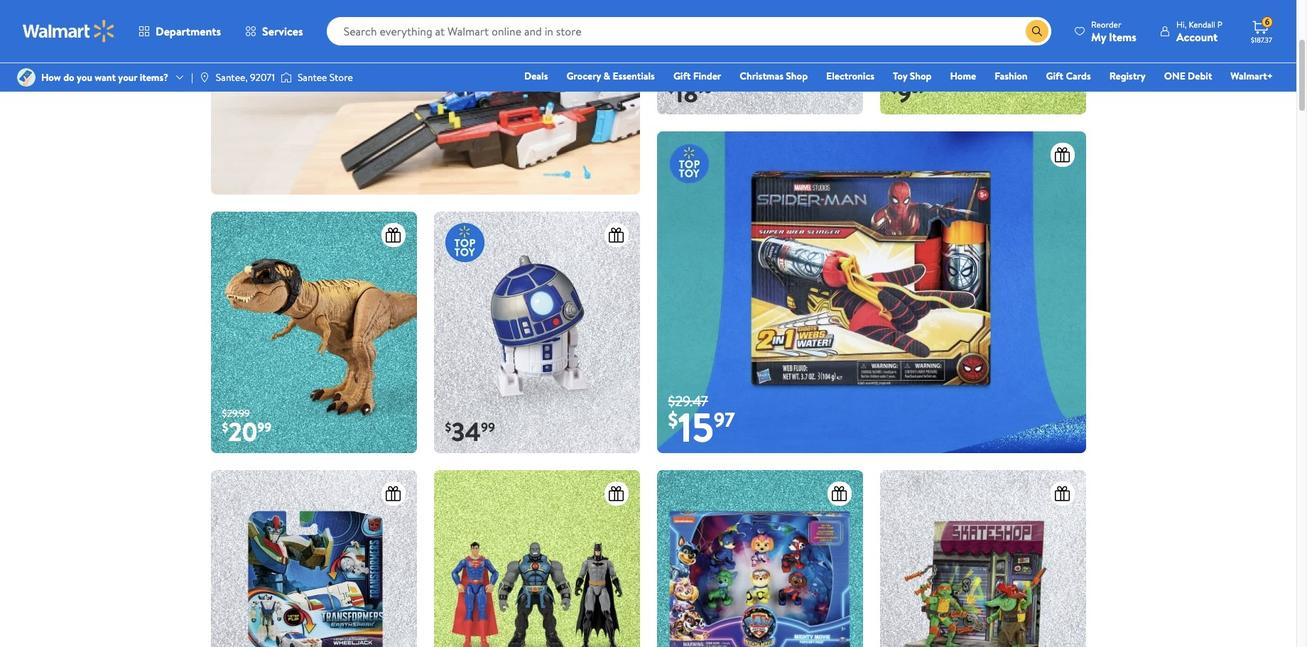Task type: describe. For each thing, give the bounding box(es) containing it.
 image for how do you want your items?
[[17, 68, 36, 87]]

dc comics batman and superman vs. darkseid 12-inch action figure 3-pack image
[[434, 471, 640, 647]]

want
[[95, 70, 116, 85]]

do
[[63, 70, 74, 85]]

star wars: droidables r2-d2 toy action figure for boys and girls (5") image
[[434, 212, 640, 454]]

santee store
[[298, 70, 353, 85]]

christmas
[[740, 69, 784, 83]]

gift for gift cards
[[1047, 69, 1064, 83]]

97
[[714, 406, 735, 434]]

$11.36 $ 9 59
[[892, 67, 926, 111]]

walmart+ link
[[1225, 68, 1280, 84]]

gift finder
[[674, 69, 722, 83]]

electronics link
[[820, 68, 881, 84]]

walmart image
[[23, 20, 115, 43]]

store
[[330, 70, 353, 85]]

92071
[[250, 70, 275, 85]]

one debit link
[[1158, 68, 1219, 84]]

reorder
[[1092, 18, 1122, 30]]

93
[[698, 80, 712, 98]]

christmas shop link
[[734, 68, 815, 84]]

departments button
[[127, 14, 233, 48]]

services button
[[233, 14, 315, 48]]

$29.47
[[668, 392, 708, 411]]

99 inside $ 34 99
[[481, 419, 495, 437]]

6
[[1266, 16, 1270, 28]]

grocery
[[567, 69, 601, 83]]

christmas shop
[[740, 69, 808, 83]]

my
[[1092, 29, 1107, 44]]

34
[[452, 415, 481, 450]]

debit
[[1188, 69, 1213, 83]]

items?
[[140, 70, 168, 85]]

how do you want your items?
[[41, 70, 168, 85]]

6 $187.37
[[1252, 16, 1273, 45]]

registry
[[1110, 69, 1146, 83]]

services
[[262, 23, 303, 39]]

 image for santee store
[[281, 70, 292, 85]]

essentials
[[613, 69, 655, 83]]

toy shop
[[893, 69, 932, 83]]

one debit
[[1165, 69, 1213, 83]]

fashion
[[995, 69, 1028, 83]]



Task type: locate. For each thing, give the bounding box(es) containing it.
1 horizontal spatial  image
[[211, 0, 640, 195]]

2 gift from the left
[[1047, 69, 1064, 83]]

finder
[[693, 69, 722, 83]]

search icon image
[[1032, 26, 1043, 37]]

santee
[[298, 70, 327, 85]]

fashion link
[[989, 68, 1035, 84]]

gift finder link
[[667, 68, 728, 84]]

$ 34 99
[[445, 415, 495, 450]]

2 shop from the left
[[910, 69, 932, 83]]

$ for 20
[[222, 419, 228, 437]]

1 gift from the left
[[674, 69, 691, 83]]

shop inside christmas shop link
[[786, 69, 808, 83]]

15
[[678, 400, 714, 455]]

departments
[[156, 23, 221, 39]]

 image
[[17, 68, 36, 87], [281, 70, 292, 85]]

0 horizontal spatial shop
[[786, 69, 808, 83]]

99 inside the $29.99 $ 20 99
[[258, 419, 272, 437]]

gift left 'cards'
[[1047, 69, 1064, 83]]

1 99 from the left
[[258, 419, 272, 437]]

0 horizontal spatial  image
[[17, 68, 36, 87]]

shop for toy shop
[[910, 69, 932, 83]]

0 horizontal spatial  image
[[199, 72, 210, 83]]

gift for gift finder
[[674, 69, 691, 83]]

paw patrol: the mighty movie, 6 -piece toy figure pack, for kids ages 3+ image
[[657, 471, 863, 647]]

santee,
[[216, 70, 248, 85]]

santee, 92071
[[216, 70, 275, 85]]

9
[[898, 76, 912, 111]]

$29.47 $ 15 97
[[668, 392, 735, 455]]

Walmart Site-Wide search field
[[327, 17, 1052, 45]]

you
[[77, 70, 92, 85]]

$29.99 $ 20 99
[[222, 406, 272, 450]]

$ inside $29.47 $ 15 97
[[668, 406, 678, 434]]

gift left finder at the top of page
[[674, 69, 691, 83]]

$29.99
[[222, 406, 250, 421]]

$ for 15
[[668, 406, 678, 434]]

Search search field
[[327, 17, 1052, 45]]

jurassic world tyrannosaurus t rex dinosaur toy figure with sound image
[[211, 212, 417, 454]]

 image left how
[[17, 68, 36, 87]]

shop inside toy shop link
[[910, 69, 932, 83]]

1 horizontal spatial shop
[[910, 69, 932, 83]]

grocery & essentials link
[[560, 68, 662, 84]]

hi, kendall p account
[[1177, 18, 1223, 44]]

0 horizontal spatial gift
[[674, 69, 691, 83]]

one
[[1165, 69, 1186, 83]]

registry link
[[1104, 68, 1153, 84]]

$ for 9
[[892, 80, 898, 98]]

p
[[1218, 18, 1223, 30]]

$ inside $ 34 99
[[445, 419, 452, 437]]

$11.36
[[892, 67, 916, 82]]

$ inside $ 18 93
[[668, 80, 675, 98]]

0 horizontal spatial 99
[[258, 419, 272, 437]]

reorder my items
[[1092, 18, 1137, 44]]

toy
[[893, 69, 908, 83]]

deals
[[525, 69, 548, 83]]

hasbro marvel spider-man super web slinger role-play toy, with web fluid, shoots webs or water, for kids ages 5 and up image
[[657, 132, 1086, 454]]

gift cards link
[[1040, 68, 1098, 84]]

 image
[[211, 0, 640, 195], [199, 72, 210, 83]]

toy shop link
[[887, 68, 939, 84]]

home
[[951, 69, 977, 83]]

walmart+
[[1231, 69, 1274, 83]]

$ 18 93
[[668, 76, 712, 111]]

transformers: earthspark 1 step flip changer wheeljack kids toy action figure for boys and girls (6") image
[[211, 471, 417, 647]]

teenage mutant ninja turtles mutant figure 2 pk - mikey vs leatherhead image
[[880, 471, 1086, 647]]

18
[[675, 76, 698, 111]]

 image right 92071 on the left top of the page
[[281, 70, 292, 85]]

1 horizontal spatial gift
[[1047, 69, 1064, 83]]

account
[[1177, 29, 1218, 44]]

|
[[191, 70, 193, 85]]

grocery & essentials
[[567, 69, 655, 83]]

59
[[912, 80, 926, 98]]

$ inside the $29.99 $ 20 99
[[222, 419, 228, 437]]

shop
[[786, 69, 808, 83], [910, 69, 932, 83]]

items
[[1110, 29, 1137, 44]]

your
[[118, 70, 137, 85]]

2 99 from the left
[[481, 419, 495, 437]]

$ inside $11.36 $ 9 59
[[892, 80, 898, 98]]

kendall
[[1189, 18, 1216, 30]]

&
[[604, 69, 611, 83]]

hi,
[[1177, 18, 1187, 30]]

1 horizontal spatial  image
[[281, 70, 292, 85]]

gift
[[674, 69, 691, 83], [1047, 69, 1064, 83]]

$187.37
[[1252, 35, 1273, 45]]

shop for christmas shop
[[786, 69, 808, 83]]

gift cards
[[1047, 69, 1092, 83]]

cards
[[1066, 69, 1092, 83]]

home link
[[944, 68, 983, 84]]

deals link
[[518, 68, 555, 84]]

$
[[668, 80, 675, 98], [892, 80, 898, 98], [668, 406, 678, 434], [222, 419, 228, 437], [445, 419, 452, 437]]

1 horizontal spatial 99
[[481, 419, 495, 437]]

20
[[228, 415, 258, 450]]

electronics
[[827, 69, 875, 83]]

1 shop from the left
[[786, 69, 808, 83]]

how
[[41, 70, 61, 85]]

99
[[258, 419, 272, 437], [481, 419, 495, 437]]



Task type: vqa. For each thing, say whether or not it's contained in the screenshot.
Schedule appointment LINK
no



